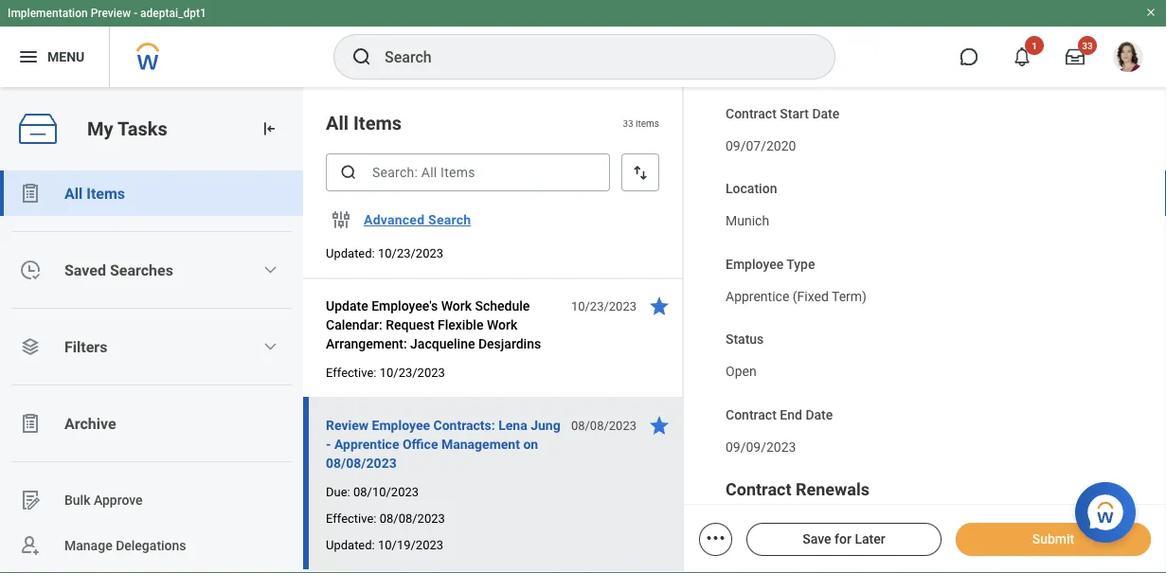 Task type: vqa. For each thing, say whether or not it's contained in the screenshot.
Row containing Absence/Time
no



Task type: locate. For each thing, give the bounding box(es) containing it.
1 horizontal spatial all
[[326, 112, 349, 134]]

10/23/2023 down jacqueline at left
[[380, 365, 445, 379]]

10/23/2023
[[378, 246, 443, 260], [571, 299, 637, 313], [380, 365, 445, 379]]

munich element
[[726, 210, 769, 229]]

updated: 10/23/2023
[[326, 246, 443, 260]]

perspective image
[[19, 335, 42, 358]]

clipboard image
[[19, 182, 42, 205], [19, 412, 42, 435]]

clock check image
[[19, 259, 42, 281]]

1 vertical spatial apprentice
[[334, 436, 399, 452]]

1 vertical spatial all
[[64, 184, 83, 202]]

1 vertical spatial all items
[[64, 184, 125, 202]]

updated: for updated: 10/23/2023
[[326, 246, 375, 260]]

33 for 33 items
[[623, 117, 633, 129]]

2 contract from the top
[[726, 407, 777, 423]]

search
[[428, 212, 471, 228]]

- inside menu banner
[[134, 7, 137, 20]]

0 vertical spatial work
[[441, 298, 472, 314]]

0 horizontal spatial apprentice
[[334, 436, 399, 452]]

1 button
[[1001, 36, 1044, 78]]

0 vertical spatial clipboard image
[[19, 182, 42, 205]]

0 horizontal spatial items
[[86, 184, 125, 202]]

chevron down image inside filters dropdown button
[[263, 339, 278, 354]]

contract up contract start date element
[[726, 106, 777, 122]]

2 clipboard image from the top
[[19, 412, 42, 435]]

all
[[326, 112, 349, 134], [64, 184, 83, 202]]

date
[[812, 106, 840, 122], [806, 407, 833, 423]]

items down my
[[86, 184, 125, 202]]

33 items
[[623, 117, 659, 129]]

all items up search image
[[326, 112, 402, 134]]

0 vertical spatial all items
[[326, 112, 402, 134]]

contract for contract renewals
[[726, 480, 792, 500]]

2 updated: from the top
[[326, 538, 375, 552]]

updated: down effective: 08/08/2023
[[326, 538, 375, 552]]

approve
[[94, 492, 143, 508]]

type
[[787, 257, 815, 272]]

1 vertical spatial contract
[[726, 407, 777, 423]]

for
[[835, 531, 852, 547]]

contract start date
[[726, 106, 840, 122]]

1 vertical spatial 08/08/2023
[[326, 455, 397, 471]]

contract end date element
[[726, 428, 796, 456]]

close environment banner image
[[1145, 7, 1157, 18]]

contract for contract start date
[[726, 106, 777, 122]]

0 vertical spatial contract
[[726, 106, 777, 122]]

0 vertical spatial items
[[353, 112, 402, 134]]

10/23/2023 for effective: 10/23/2023
[[380, 365, 445, 379]]

08/08/2023
[[571, 418, 637, 432], [326, 455, 397, 471], [380, 511, 445, 525]]

1 horizontal spatial employee
[[726, 257, 784, 272]]

date for contract end date
[[806, 407, 833, 423]]

date for contract start date
[[812, 106, 840, 122]]

0 vertical spatial -
[[134, 7, 137, 20]]

update employee's work schedule calendar: request flexible work arrangement: jacqueline desjardins button
[[326, 295, 561, 355]]

all items
[[326, 112, 402, 134], [64, 184, 125, 202]]

rename image
[[19, 489, 42, 512]]

33 inside item list element
[[623, 117, 633, 129]]

08/08/2023 up 10/19/2023
[[380, 511, 445, 525]]

0 vertical spatial updated:
[[326, 246, 375, 260]]

clipboard image left archive
[[19, 412, 42, 435]]

33 inside button
[[1082, 40, 1093, 51]]

Search Workday  search field
[[385, 36, 796, 78]]

contract down 09/09/2023
[[726, 480, 792, 500]]

10/23/2023 left star image
[[571, 299, 637, 313]]

my
[[87, 118, 113, 140]]

inbox large image
[[1066, 47, 1085, 66]]

08/08/2023 up due: 08/10/2023
[[326, 455, 397, 471]]

searches
[[110, 261, 173, 279]]

arrangement:
[[326, 336, 407, 351]]

08/10/2023
[[353, 485, 419, 499]]

items inside item list element
[[353, 112, 402, 134]]

0 vertical spatial 33
[[1082, 40, 1093, 51]]

0 vertical spatial chevron down image
[[263, 262, 278, 278]]

0 vertical spatial date
[[812, 106, 840, 122]]

0 vertical spatial effective:
[[326, 365, 377, 379]]

contract start date element
[[726, 127, 796, 155]]

effective: for effective: 08/08/2023
[[326, 511, 377, 525]]

0 horizontal spatial all items
[[64, 184, 125, 202]]

all items inside item list element
[[326, 112, 402, 134]]

1 vertical spatial items
[[86, 184, 125, 202]]

0 horizontal spatial 33
[[623, 117, 633, 129]]

tasks
[[117, 118, 167, 140]]

chevron down image
[[263, 262, 278, 278], [263, 339, 278, 354]]

items inside 'button'
[[86, 184, 125, 202]]

notifications large image
[[1013, 47, 1032, 66]]

apprentice
[[726, 289, 789, 304], [334, 436, 399, 452]]

items
[[353, 112, 402, 134], [86, 184, 125, 202]]

0 horizontal spatial all
[[64, 184, 83, 202]]

updated: 10/19/2023
[[326, 538, 443, 552]]

item list element
[[303, 24, 684, 573]]

apprentice (fixed term)
[[726, 289, 867, 304]]

work
[[441, 298, 472, 314], [487, 317, 517, 333]]

0 vertical spatial apprentice
[[726, 289, 789, 304]]

0 horizontal spatial work
[[441, 298, 472, 314]]

1 vertical spatial employee
[[372, 417, 430, 433]]

Search: All Items text field
[[326, 153, 610, 191]]

09/07/2020
[[726, 138, 796, 154]]

1 vertical spatial 33
[[623, 117, 633, 129]]

effective: down the due:
[[326, 511, 377, 525]]

2 chevron down image from the top
[[263, 339, 278, 354]]

filters
[[64, 338, 107, 356]]

archive
[[64, 414, 116, 432]]

0 vertical spatial 10/23/2023
[[378, 246, 443, 260]]

1 vertical spatial -
[[326, 436, 331, 452]]

schedule
[[475, 298, 530, 314]]

items
[[636, 117, 659, 129]]

clipboard image up the clock check image
[[19, 182, 42, 205]]

save
[[803, 531, 831, 547]]

effective:
[[326, 365, 377, 379], [326, 511, 377, 525]]

employee down munich
[[726, 257, 784, 272]]

configure image
[[330, 208, 352, 231]]

all items down my
[[64, 184, 125, 202]]

bulk approve link
[[0, 477, 303, 523]]

1 vertical spatial chevron down image
[[263, 339, 278, 354]]

effective: 08/08/2023
[[326, 511, 445, 525]]

clipboard image inside all items 'button'
[[19, 182, 42, 205]]

1 vertical spatial 10/23/2023
[[571, 299, 637, 313]]

0 horizontal spatial employee
[[372, 417, 430, 433]]

employee up office on the bottom left
[[372, 417, 430, 433]]

- down review at left bottom
[[326, 436, 331, 452]]

search image
[[339, 163, 358, 182]]

33 left items
[[623, 117, 633, 129]]

advanced
[[364, 212, 425, 228]]

contract up contract end date element
[[726, 407, 777, 423]]

contract
[[726, 106, 777, 122], [726, 407, 777, 423], [726, 480, 792, 500]]

all up search image
[[326, 112, 349, 134]]

employee
[[726, 257, 784, 272], [372, 417, 430, 433]]

08/08/2023 left star icon
[[571, 418, 637, 432]]

all items inside all items 'button'
[[64, 184, 125, 202]]

date right end
[[806, 407, 833, 423]]

1 vertical spatial clipboard image
[[19, 412, 42, 435]]

date right start
[[812, 106, 840, 122]]

1 vertical spatial work
[[487, 317, 517, 333]]

work up flexible
[[441, 298, 472, 314]]

items up search image
[[353, 112, 402, 134]]

chevron down image inside 'saved searches' dropdown button
[[263, 262, 278, 278]]

all items button
[[0, 171, 303, 216]]

1 vertical spatial updated:
[[326, 538, 375, 552]]

effective: down arrangement:
[[326, 365, 377, 379]]

list
[[0, 171, 303, 568]]

due: 08/10/2023
[[326, 485, 419, 499]]

- right preview
[[134, 7, 137, 20]]

apprentice down "employee type"
[[726, 289, 789, 304]]

manage delegations link
[[0, 523, 303, 568]]

-
[[134, 7, 137, 20], [326, 436, 331, 452]]

33
[[1082, 40, 1093, 51], [623, 117, 633, 129]]

menu button
[[0, 27, 109, 87]]

1 horizontal spatial -
[[326, 436, 331, 452]]

2 vertical spatial contract
[[726, 480, 792, 500]]

1 contract from the top
[[726, 106, 777, 122]]

contract end date
[[726, 407, 833, 423]]

1 updated: from the top
[[326, 246, 375, 260]]

updated:
[[326, 246, 375, 260], [326, 538, 375, 552]]

menu
[[47, 49, 85, 65]]

1 chevron down image from the top
[[263, 262, 278, 278]]

1 clipboard image from the top
[[19, 182, 42, 205]]

33 left profile logan mcneil icon
[[1082, 40, 1093, 51]]

2 effective: from the top
[[326, 511, 377, 525]]

all up saved
[[64, 184, 83, 202]]

clipboard image inside archive button
[[19, 412, 42, 435]]

contracts:
[[433, 417, 495, 433]]

submit button
[[956, 523, 1151, 556]]

10/23/2023 down advanced search
[[378, 246, 443, 260]]

calendar:
[[326, 317, 382, 333]]

1 horizontal spatial all items
[[326, 112, 402, 134]]

all inside all items 'button'
[[64, 184, 83, 202]]

- inside the review employee contracts: lena jung - apprentice office management on 08/08/2023
[[326, 436, 331, 452]]

1 effective: from the top
[[326, 365, 377, 379]]

1 vertical spatial effective:
[[326, 511, 377, 525]]

archive button
[[0, 401, 303, 446]]

apprentice down review at left bottom
[[334, 436, 399, 452]]

3 contract from the top
[[726, 480, 792, 500]]

management
[[441, 436, 520, 452]]

1 horizontal spatial 33
[[1082, 40, 1093, 51]]

0 horizontal spatial -
[[134, 7, 137, 20]]

bulk
[[64, 492, 90, 508]]

0 vertical spatial all
[[326, 112, 349, 134]]

0 vertical spatial employee
[[726, 257, 784, 272]]

09/09/2023
[[726, 439, 796, 455]]

work down schedule at the bottom left
[[487, 317, 517, 333]]

1 vertical spatial date
[[806, 407, 833, 423]]

contract renewals button
[[726, 480, 870, 500]]

apprentice inside the review employee contracts: lena jung - apprentice office management on 08/08/2023
[[334, 436, 399, 452]]

my tasks element
[[0, 87, 303, 573]]

2 vertical spatial 10/23/2023
[[380, 365, 445, 379]]

updated: down 'configure' image
[[326, 246, 375, 260]]

1 horizontal spatial items
[[353, 112, 402, 134]]



Task type: describe. For each thing, give the bounding box(es) containing it.
manage
[[64, 538, 112, 553]]

review employee contracts: lena jung - apprentice office management on 08/08/2023 button
[[326, 414, 561, 475]]

user plus image
[[19, 534, 42, 557]]

08/08/2023 inside the review employee contracts: lena jung - apprentice office management on 08/08/2023
[[326, 455, 397, 471]]

request
[[386, 317, 434, 333]]

saved searches button
[[0, 247, 303, 293]]

later
[[855, 531, 885, 547]]

update employee's work schedule calendar: request flexible work arrangement: jacqueline desjardins
[[326, 298, 541, 351]]

lena
[[498, 417, 527, 433]]

saved
[[64, 261, 106, 279]]

updated: for updated: 10/19/2023
[[326, 538, 375, 552]]

apprentice (fixed term) element
[[726, 285, 867, 304]]

clipboard image for archive
[[19, 412, 42, 435]]

employee type
[[726, 257, 815, 272]]

all inside item list element
[[326, 112, 349, 134]]

sort image
[[631, 163, 650, 182]]

33 button
[[1054, 36, 1097, 78]]

desjardins
[[478, 336, 541, 351]]

chevron down image for filters
[[263, 339, 278, 354]]

status
[[726, 332, 764, 348]]

advanced search button
[[356, 201, 479, 239]]

search image
[[351, 45, 373, 68]]

33 for 33
[[1082, 40, 1093, 51]]

flexible
[[438, 317, 484, 333]]

on
[[523, 436, 538, 452]]

update
[[326, 298, 368, 314]]

manage delegations
[[64, 538, 186, 553]]

contract renewals
[[726, 480, 870, 500]]

due:
[[326, 485, 350, 499]]

implementation preview -   adeptai_dpt1
[[8, 7, 206, 20]]

clipboard image for all items
[[19, 182, 42, 205]]

employee's
[[371, 298, 438, 314]]

filters button
[[0, 324, 303, 369]]

start
[[780, 106, 809, 122]]

my tasks
[[87, 118, 167, 140]]

menu banner
[[0, 0, 1166, 87]]

munich
[[726, 213, 769, 229]]

advanced search
[[364, 212, 471, 228]]

renewals
[[796, 480, 870, 500]]

contract for contract end date
[[726, 407, 777, 423]]

justify image
[[17, 45, 40, 68]]

save for later
[[803, 531, 885, 547]]

saved searches
[[64, 261, 173, 279]]

delegations
[[116, 538, 186, 553]]

1 horizontal spatial work
[[487, 317, 517, 333]]

term)
[[832, 289, 867, 304]]

bulk approve
[[64, 492, 143, 508]]

employee inside the review employee contracts: lena jung - apprentice office management on 08/08/2023
[[372, 417, 430, 433]]

submit
[[1032, 531, 1074, 547]]

adeptai_dpt1
[[140, 7, 206, 20]]

office
[[403, 436, 438, 452]]

save for later button
[[746, 523, 942, 556]]

open element
[[726, 360, 757, 380]]

open
[[726, 364, 757, 380]]

list containing all items
[[0, 171, 303, 568]]

jacqueline
[[410, 336, 475, 351]]

10/23/2023 for updated: 10/23/2023
[[378, 246, 443, 260]]

1 horizontal spatial apprentice
[[726, 289, 789, 304]]

review employee contracts: lena jung - apprentice office management on 08/08/2023
[[326, 417, 561, 471]]

end
[[780, 407, 802, 423]]

jung
[[531, 417, 561, 433]]

related actions image
[[704, 527, 727, 550]]

chevron down image for saved searches
[[263, 262, 278, 278]]

implementation
[[8, 7, 88, 20]]

effective: for effective: 10/23/2023
[[326, 365, 377, 379]]

profile logan mcneil image
[[1113, 42, 1143, 76]]

star image
[[648, 295, 671, 317]]

(fixed
[[793, 289, 829, 304]]

0 vertical spatial 08/08/2023
[[571, 418, 637, 432]]

2 vertical spatial 08/08/2023
[[380, 511, 445, 525]]

location
[[726, 181, 777, 197]]

preview
[[91, 7, 131, 20]]

star image
[[648, 414, 671, 437]]

effective: 10/23/2023
[[326, 365, 445, 379]]

transformation import image
[[260, 119, 279, 138]]

1
[[1032, 40, 1037, 51]]

review
[[326, 417, 369, 433]]

10/19/2023
[[378, 538, 443, 552]]



